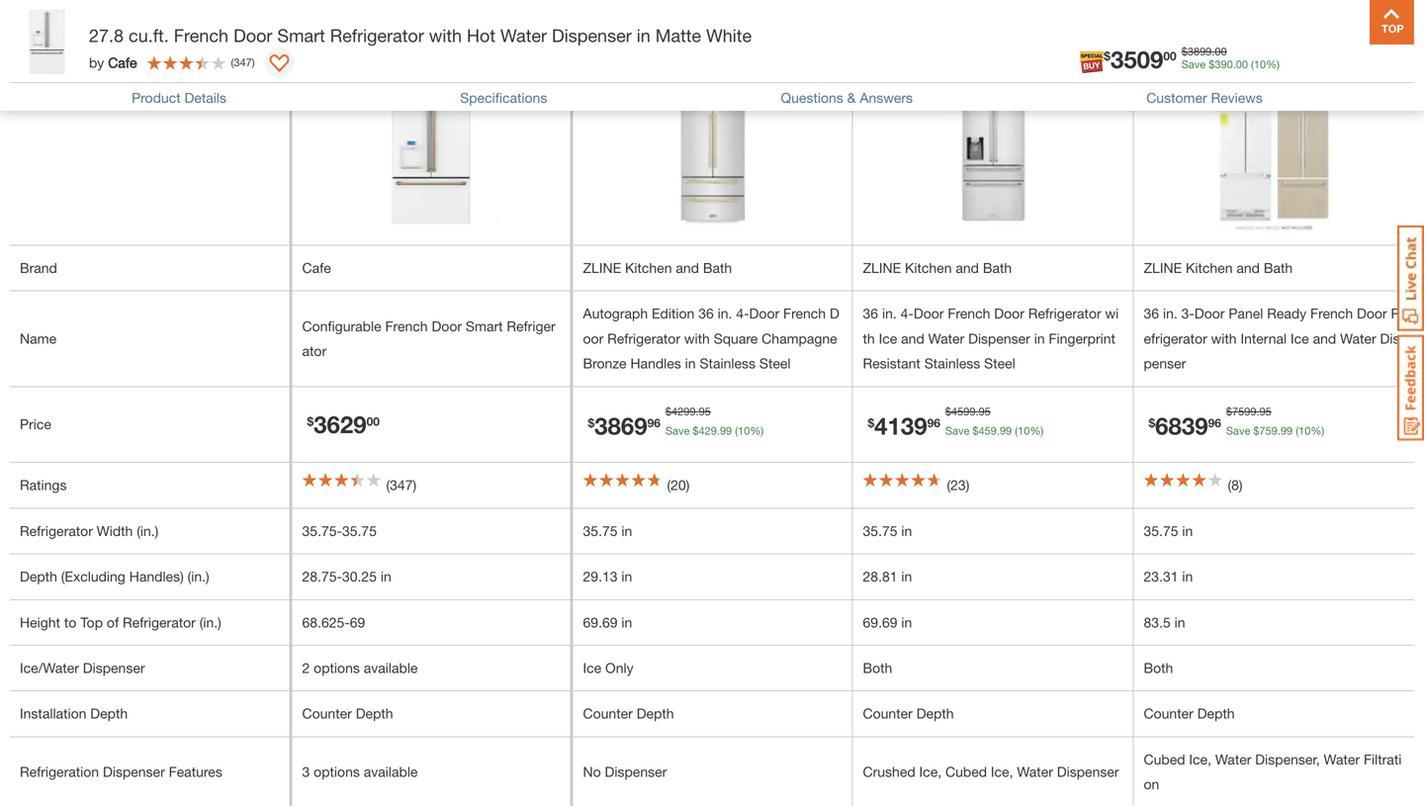 Task type: describe. For each thing, give the bounding box(es) containing it.
in up 28.81 in
[[902, 523, 912, 539]]

28.81 in
[[863, 569, 912, 585]]

0 horizontal spatial smart
[[277, 25, 325, 46]]

square
[[714, 330, 758, 347]]

1 69.69 from the left
[[583, 614, 618, 631]]

ice/water dispenser
[[20, 660, 145, 676]]

2 both from the left
[[1144, 660, 1174, 676]]

cu.ft.
[[129, 25, 169, 46]]

installation depth
[[20, 706, 128, 722]]

29.13
[[583, 569, 618, 585]]

ice, for cubed
[[1190, 751, 1212, 768]]

35.75-
[[302, 523, 342, 539]]

internal
[[1241, 330, 1287, 347]]

$ right 4139
[[946, 405, 952, 418]]

$ down bronze in the top of the page
[[588, 416, 595, 430]]

4299
[[672, 405, 696, 418]]

ice, for crushed
[[920, 764, 942, 780]]

6839
[[1156, 412, 1209, 440]]

4 35.75 from the left
[[1144, 523, 1179, 539]]

depth down ice/water dispenser
[[90, 706, 128, 722]]

water inside 36 in. 3-door panel ready french door r efrigerator with internal ice and water dis penser
[[1341, 330, 1377, 347]]

water inside 36 in. 4-door french door refrigerator wi th ice and water dispenser in fingerprint resistant stainless steel
[[929, 330, 965, 347]]

20
[[671, 477, 686, 493]]

in. for 36 in. 3-door panel ready french door r efrigerator with internal ice and water dis penser
[[1163, 305, 1178, 322]]

36 in. 4-door french door refrigerator wi th ice and water dispenser in fingerprint resistant stainless steel
[[863, 305, 1119, 372]]

configurable french door smart refriger ator
[[302, 318, 556, 359]]

36 in. 3-door panel ready french door r efrigerator with internal ice and water dis penser
[[1144, 305, 1401, 372]]

white
[[706, 25, 752, 46]]

$ inside $ 3509 00
[[1104, 49, 1111, 63]]

questions
[[781, 90, 844, 106]]

in right 83.5
[[1175, 614, 1186, 631]]

35.75-35.75
[[302, 523, 377, 539]]

‍french
[[169, 25, 229, 46]]

th
[[863, 330, 875, 347]]

96 for 6839
[[1209, 416, 1222, 430]]

configurable french door smart refrigerator image
[[360, 91, 503, 234]]

2 69.69 from the left
[[863, 614, 898, 631]]

%) inside the $ 3899 . 00 save $ 390 . 00 ( 10 %)
[[1266, 58, 1280, 71]]

3 zline from the left
[[1144, 260, 1182, 276]]

7599
[[1233, 405, 1257, 418]]

1 bath from the left
[[703, 260, 732, 276]]

1 counter depth from the left
[[302, 706, 393, 722]]

$ down 4599
[[973, 424, 979, 437]]

(excluding
[[61, 569, 125, 585]]

0 horizontal spatial ice
[[583, 660, 602, 676]]

28.75-30.25 in
[[302, 569, 392, 585]]

product
[[433, 68, 499, 84]]

fingerprint
[[1049, 330, 1116, 347]]

autograph
[[583, 305, 648, 322]]

price
[[20, 416, 51, 432]]

depth down the 2 options available
[[356, 706, 393, 722]]

$ down "7599"
[[1254, 424, 1260, 437]]

no dispenser
[[583, 764, 667, 780]]

specifications
[[460, 90, 547, 106]]

1 counter from the left
[[302, 706, 352, 722]]

height to top of refrigerator (in.)
[[20, 614, 221, 631]]

$ down penser
[[1149, 416, 1156, 430]]

( 20 )
[[667, 477, 690, 493]]

in up the 29.13 in
[[622, 523, 632, 539]]

2 35.75 in from the left
[[863, 523, 912, 539]]

1 vertical spatial 347
[[390, 477, 413, 493]]

oor
[[583, 330, 604, 347]]

459
[[979, 424, 997, 437]]

36 for 36 in. 3-door panel ready french door r efrigerator with internal ice and water dis penser
[[1144, 305, 1160, 322]]

10 for 6839
[[1299, 424, 1311, 437]]

available for 3 options available
[[364, 764, 418, 780]]

1 kitchen from the left
[[625, 260, 672, 276]]

( inside $ 3869 96 $ 4299 . 95 save $ 429 . 99 ( 10 %)
[[735, 424, 738, 437]]

with for refrigerator
[[684, 330, 710, 347]]

on
[[1144, 776, 1160, 793]]

ready
[[1268, 305, 1307, 322]]

dis
[[1381, 330, 1400, 347]]

$ right '6839'
[[1227, 405, 1233, 418]]

only
[[606, 660, 634, 676]]

in right 30.25
[[381, 569, 392, 585]]

00 inside $ 3629 00
[[367, 415, 380, 429]]

3 35.75 from the left
[[863, 523, 898, 539]]

( inside $ 4139 96 $ 4599 . 95 save $ 459 . 99 ( 10 %)
[[1015, 424, 1018, 437]]

in down 28.81 in
[[902, 614, 912, 631]]

steel for champagne
[[760, 355, 791, 372]]

0 vertical spatial cafe
[[108, 54, 137, 70]]

refrigerator down handles)
[[123, 614, 196, 631]]

23
[[951, 477, 966, 493]]

&
[[848, 90, 856, 106]]

ice inside 36 in. 3-door panel ready french door r efrigerator with internal ice and water dis penser
[[1291, 330, 1310, 347]]

ratings
[[20, 477, 67, 493]]

available for 2 options available
[[364, 660, 418, 676]]

cubed inside cubed ice, water dispenser, water filtrati on
[[1144, 751, 1186, 768]]

in up 23.31 in
[[1183, 523, 1193, 539]]

of
[[107, 614, 119, 631]]

23.31 in
[[1144, 569, 1193, 585]]

save for 6839
[[1227, 424, 1251, 437]]

depth (excluding handles) (in.)
[[20, 569, 209, 585]]

4139
[[875, 412, 928, 440]]

95 for 3869
[[699, 405, 711, 418]]

french inside autograph edition 36 in. 4-door french d oor refrigerator with square champagne bronze handles in stainless steel
[[784, 305, 826, 322]]

save for 4139
[[946, 424, 970, 437]]

in inside 36 in. 4-door french door refrigerator wi th ice and water dispenser in fingerprint resistant stainless steel
[[1035, 330, 1045, 347]]

2
[[302, 660, 310, 676]]

to
[[64, 614, 76, 631]]

%) for 4139
[[1030, 424, 1044, 437]]

$ 3899 . 00 save $ 390 . 00 ( 10 %)
[[1182, 45, 1280, 71]]

28.81
[[863, 569, 898, 585]]

by cafe
[[89, 54, 137, 70]]

0 vertical spatial 347
[[234, 56, 252, 69]]

edition
[[652, 305, 695, 322]]

$ up customer reviews
[[1209, 58, 1215, 71]]

$ 3509 00
[[1104, 45, 1177, 73]]

steel for dispenser
[[985, 355, 1016, 372]]

champagne
[[762, 330, 838, 347]]

390
[[1215, 58, 1233, 71]]

with hot
[[429, 25, 496, 46]]

30.25
[[342, 569, 377, 585]]

ice/water
[[20, 660, 79, 676]]

refriger
[[507, 318, 556, 334]]

in right 28.81
[[902, 569, 912, 585]]

$ down handles
[[666, 405, 672, 418]]

0 horizontal spatial cubed
[[946, 764, 987, 780]]

panel
[[1229, 305, 1264, 322]]

ice inside 36 in. 4-door french door refrigerator wi th ice and water dispenser in fingerprint resistant stainless steel
[[879, 330, 898, 347]]

23.31
[[1144, 569, 1179, 585]]

reviews
[[1211, 90, 1263, 106]]

3 options available
[[302, 764, 418, 780]]

handles
[[631, 355, 681, 372]]

dispenser inside 36 in. 4-door french door refrigerator wi th ice and water dispenser in fingerprint resistant stainless steel
[[969, 330, 1031, 347]]

1 zline from the left
[[583, 260, 621, 276]]

429
[[699, 424, 717, 437]]

$ 6839 96 $ 7599 . 95 save $ 759 . 99 ( 10 %)
[[1149, 405, 1325, 440]]

depth up crushed ice, cubed ice, water dispenser at right
[[917, 706, 954, 722]]

installation
[[20, 706, 86, 722]]

and up edition
[[676, 260, 699, 276]]

10 inside the $ 3899 . 00 save $ 390 . 00 ( 10 %)
[[1254, 58, 1266, 71]]

live chat image
[[1398, 226, 1425, 331]]

and up 36 in. 4-door french door refrigerator wi th ice and water dispenser in fingerprint resistant stainless steel
[[956, 260, 979, 276]]

00 inside $ 3509 00
[[1164, 49, 1177, 63]]

96 for 4139
[[928, 416, 941, 430]]

d
[[830, 305, 840, 322]]

french inside configurable french door smart refriger ator
[[385, 318, 428, 334]]

top button
[[1370, 0, 1415, 45]]

crushed
[[863, 764, 916, 780]]

in right 29.13
[[622, 569, 632, 585]]

( 8 )
[[1228, 477, 1243, 493]]

1 vertical spatial (in.)
[[188, 569, 209, 585]]

3509
[[1111, 45, 1164, 73]]

( inside $ 6839 96 $ 7599 . 95 save $ 759 . 99 ( 10 %)
[[1296, 424, 1299, 437]]

cubed ice, water dispenser, water filtrati on
[[1144, 751, 1402, 793]]



Task type: locate. For each thing, give the bounding box(es) containing it.
steel inside autograph edition 36 in. 4-door french d oor refrigerator with square champagne bronze handles in stainless steel
[[760, 355, 791, 372]]

2 horizontal spatial 35.75 in
[[1144, 523, 1193, 539]]

0 horizontal spatial bath
[[703, 260, 732, 276]]

refrigerator down ratings
[[20, 523, 93, 539]]

feedback link image
[[1398, 334, 1425, 441]]

crushed ice, cubed ice, water dispenser
[[863, 764, 1119, 780]]

( 23 )
[[947, 477, 970, 493]]

36 in. 3-door panel ready french door refrigerator with internal ice and water dispenser image
[[1203, 91, 1346, 235]]

both down 83.5
[[1144, 660, 1174, 676]]

1 horizontal spatial zline
[[863, 260, 901, 276]]

%) right "390"
[[1266, 58, 1280, 71]]

1 options from the top
[[314, 660, 360, 676]]

and up panel
[[1237, 260, 1260, 276]]

$ inside $ 3629 00
[[307, 415, 314, 429]]

(in.) right width
[[137, 523, 159, 539]]

95 inside $ 3869 96 $ 4299 . 95 save $ 429 . 99 ( 10 %)
[[699, 405, 711, 418]]

35.75 up "23.31" in the right of the page
[[1144, 523, 1179, 539]]

1 vertical spatial cafe
[[302, 260, 331, 276]]

%) inside $ 6839 96 $ 7599 . 95 save $ 759 . 99 ( 10 %)
[[1311, 424, 1325, 437]]

2 in. from the left
[[882, 305, 897, 322]]

759
[[1260, 424, 1278, 437]]

1 in. from the left
[[718, 305, 733, 322]]

95 up 429
[[699, 405, 711, 418]]

3 in. from the left
[[1163, 305, 1178, 322]]

2 horizontal spatial in.
[[1163, 305, 1178, 322]]

ice right th
[[879, 330, 898, 347]]

36 inside 36 in. 4-door french door refrigerator wi th ice and water dispenser in fingerprint resistant stainless steel
[[863, 305, 879, 322]]

0 horizontal spatial 347
[[234, 56, 252, 69]]

save
[[1182, 58, 1206, 71], [666, 424, 690, 437], [946, 424, 970, 437], [1227, 424, 1251, 437]]

1 horizontal spatial kitchen
[[905, 260, 952, 276]]

36 for 36 in. 4-door french door refrigerator wi th ice and water dispenser in fingerprint resistant stainless steel
[[863, 305, 879, 322]]

save down 4299
[[666, 424, 690, 437]]

36 right edition
[[699, 305, 714, 322]]

bronze
[[583, 355, 627, 372]]

ator
[[302, 343, 327, 359]]

2 horizontal spatial bath
[[1264, 260, 1293, 276]]

1 95 from the left
[[699, 405, 711, 418]]

door inside configurable french door smart refriger ator
[[432, 318, 462, 334]]

in. inside 36 in. 3-door panel ready french door r efrigerator with internal ice and water dis penser
[[1163, 305, 1178, 322]]

2 steel from the left
[[985, 355, 1016, 372]]

2 4- from the left
[[901, 305, 914, 322]]

refrigeration dispenser features
[[20, 764, 222, 780]]

counter depth down only
[[583, 706, 674, 722]]

$ down ator
[[307, 415, 314, 429]]

product image image
[[15, 10, 79, 74]]

2 35.75 from the left
[[583, 523, 618, 539]]

1 horizontal spatial cubed
[[1144, 751, 1186, 768]]

cafe right by at top left
[[108, 54, 137, 70]]

depth up the "no dispenser"
[[637, 706, 674, 722]]

1 vertical spatial options
[[314, 764, 360, 780]]

0 vertical spatial ( 347 )
[[231, 56, 255, 69]]

options for 2
[[314, 660, 360, 676]]

2 horizontal spatial 36
[[1144, 305, 1160, 322]]

ice only
[[583, 660, 634, 676]]

10 inside $ 3869 96 $ 4299 . 95 save $ 429 . 99 ( 10 %)
[[738, 424, 750, 437]]

refrigerator inside 36 in. 4-door french door refrigerator wi th ice and water dispenser in fingerprint resistant stainless steel
[[1029, 305, 1102, 322]]

2 with from the left
[[1212, 330, 1237, 347]]

and inside 36 in. 3-door panel ready french door r efrigerator with internal ice and water dis penser
[[1313, 330, 1337, 347]]

and up 'resistant'
[[901, 330, 925, 347]]

0 horizontal spatial steel
[[760, 355, 791, 372]]

0 horizontal spatial zline
[[583, 260, 621, 276]]

ice,
[[1190, 751, 1212, 768], [920, 764, 942, 780], [991, 764, 1014, 780]]

1 horizontal spatial 347
[[390, 477, 413, 493]]

1 horizontal spatial 99
[[1000, 424, 1012, 437]]

0 horizontal spatial 36
[[699, 305, 714, 322]]

36 up th
[[863, 305, 879, 322]]

3 36 from the left
[[1144, 305, 1160, 322]]

stainless inside autograph edition 36 in. 4-door french d oor refrigerator with square champagne bronze handles in stainless steel
[[700, 355, 756, 372]]

10 right 459
[[1018, 424, 1030, 437]]

1 horizontal spatial zline kitchen and bath
[[863, 260, 1012, 276]]

customer
[[1147, 90, 1208, 106]]

save inside $ 4139 96 $ 4599 . 95 save $ 459 . 99 ( 10 %)
[[946, 424, 970, 437]]

10 inside $ 4139 96 $ 4599 . 95 save $ 459 . 99 ( 10 %)
[[1018, 424, 1030, 437]]

2 counter from the left
[[583, 706, 633, 722]]

1 horizontal spatial with
[[1212, 330, 1237, 347]]

with inside 36 in. 3-door panel ready french door r efrigerator with internal ice and water dis penser
[[1212, 330, 1237, 347]]

3 counter depth from the left
[[863, 706, 954, 722]]

with inside autograph edition 36 in. 4-door french d oor refrigerator with square champagne bronze handles in stainless steel
[[684, 330, 710, 347]]

10 for 4139
[[1018, 424, 1030, 437]]

display image
[[270, 54, 289, 74]]

1 both from the left
[[863, 660, 893, 676]]

autograph edition 36 in. 4-door french door refrigerator with square champagne bronze handles in stainless steel image
[[641, 91, 785, 235]]

smart up display icon on the left of the page
[[277, 25, 325, 46]]

2 95 from the left
[[979, 405, 991, 418]]

3 counter from the left
[[863, 706, 913, 722]]

with down edition
[[684, 330, 710, 347]]

save down 4599
[[946, 424, 970, 437]]

10 for 3869
[[738, 424, 750, 437]]

95 up 459
[[979, 405, 991, 418]]

(in.) right of
[[200, 614, 221, 631]]

2 69.69 in from the left
[[863, 614, 912, 631]]

ice, inside cubed ice, water dispenser, water filtrati on
[[1190, 751, 1212, 768]]

36 inside autograph edition 36 in. 4-door french d oor refrigerator with square champagne bronze handles in stainless steel
[[699, 305, 714, 322]]

kitchen
[[625, 260, 672, 276], [905, 260, 952, 276], [1186, 260, 1233, 276]]

water
[[501, 25, 547, 46], [929, 330, 965, 347], [1341, 330, 1377, 347], [1216, 751, 1252, 768], [1324, 751, 1360, 768], [1017, 764, 1054, 780]]

( 347 )
[[231, 56, 255, 69], [386, 477, 417, 493]]

$ down 'resistant'
[[868, 416, 875, 430]]

with for efrigerator
[[1212, 330, 1237, 347]]

counter
[[302, 706, 352, 722], [583, 706, 633, 722], [863, 706, 913, 722], [1144, 706, 1194, 722]]

1 99 from the left
[[720, 424, 732, 437]]

1 zline kitchen and bath from the left
[[583, 260, 732, 276]]

2 stainless from the left
[[925, 355, 981, 372]]

product details button
[[132, 90, 227, 106], [132, 90, 227, 106]]

83.5
[[1144, 614, 1171, 631]]

1 96 from the left
[[648, 416, 661, 430]]

3 96 from the left
[[1209, 416, 1222, 430]]

3 kitchen from the left
[[1186, 260, 1233, 276]]

in right "23.31" in the right of the page
[[1183, 569, 1193, 585]]

.
[[1212, 45, 1215, 58], [1233, 58, 1236, 71], [696, 405, 699, 418], [976, 405, 979, 418], [1257, 405, 1260, 418], [717, 424, 720, 437], [997, 424, 1000, 437], [1278, 424, 1281, 437]]

dispenser
[[552, 25, 632, 46], [969, 330, 1031, 347], [83, 660, 145, 676], [103, 764, 165, 780], [605, 764, 667, 780], [1057, 764, 1119, 780]]

0 horizontal spatial kitchen
[[625, 260, 672, 276]]

96 left 4599
[[928, 416, 941, 430]]

depth up cubed ice, water dispenser, water filtrati on
[[1198, 706, 1235, 722]]

10 right 429
[[738, 424, 750, 437]]

zline up autograph
[[583, 260, 621, 276]]

3 95 from the left
[[1260, 405, 1272, 418]]

‍in matte
[[632, 25, 702, 46]]

french right configurable
[[385, 318, 428, 334]]

0 horizontal spatial stainless
[[700, 355, 756, 372]]

door
[[234, 25, 272, 46], [749, 305, 780, 322], [914, 305, 944, 322], [995, 305, 1025, 322], [1195, 305, 1225, 322], [1357, 305, 1388, 322], [432, 318, 462, 334]]

3 99 from the left
[[1281, 424, 1293, 437]]

2 available from the top
[[364, 764, 418, 780]]

8
[[1232, 477, 1240, 493]]

steel down champagne
[[760, 355, 791, 372]]

0 horizontal spatial cafe
[[108, 54, 137, 70]]

refrigerator
[[330, 25, 424, 46], [1029, 305, 1102, 322], [608, 330, 681, 347], [20, 523, 93, 539], [123, 614, 196, 631]]

69.69 in
[[583, 614, 632, 631], [863, 614, 912, 631]]

0 horizontal spatial 69.69
[[583, 614, 618, 631]]

36 inside 36 in. 3-door panel ready french door r efrigerator with internal ice and water dis penser
[[1144, 305, 1160, 322]]

1 horizontal spatial 35.75 in
[[863, 523, 912, 539]]

in. up square
[[718, 305, 733, 322]]

99 right 429
[[720, 424, 732, 437]]

2 options from the top
[[314, 764, 360, 780]]

0 horizontal spatial 69.69 in
[[583, 614, 632, 631]]

)
[[252, 56, 255, 69], [413, 477, 417, 493], [686, 477, 690, 493], [966, 477, 970, 493], [1240, 477, 1243, 493]]

1 steel from the left
[[760, 355, 791, 372]]

refrigerator up fingerprint at the right top of the page
[[1029, 305, 1102, 322]]

$ left 3899
[[1104, 49, 1111, 63]]

available
[[364, 660, 418, 676], [364, 764, 418, 780]]

in. for 36 in. 4-door french door refrigerator wi th ice and water dispenser in fingerprint resistant stainless steel
[[882, 305, 897, 322]]

3-
[[1182, 305, 1195, 322]]

2 zline kitchen and bath from the left
[[863, 260, 1012, 276]]

3 bath from the left
[[1264, 260, 1293, 276]]

autograph edition 36 in. 4-door french d oor refrigerator with square champagne bronze handles in stainless steel
[[583, 305, 840, 372]]

refrigerator width (in.)
[[20, 523, 159, 539]]

refrigerator up current
[[330, 25, 424, 46]]

french inside 36 in. 3-door panel ready french door r efrigerator with internal ice and water dis penser
[[1311, 305, 1354, 322]]

french inside 36 in. 4-door french door refrigerator wi th ice and water dispenser in fingerprint resistant stainless steel
[[948, 305, 991, 322]]

1 horizontal spatial 95
[[979, 405, 991, 418]]

bath up autograph edition 36 in. 4-door french d oor refrigerator with square champagne bronze handles in stainless steel
[[703, 260, 732, 276]]

customer reviews
[[1147, 90, 1263, 106]]

2 99 from the left
[[1000, 424, 1012, 437]]

name
[[20, 330, 56, 347]]

1 stainless from the left
[[700, 355, 756, 372]]

counter up on
[[1144, 706, 1194, 722]]

kitchen up 3-
[[1186, 260, 1233, 276]]

69.69 in down 28.81 in
[[863, 614, 912, 631]]

3 35.75 in from the left
[[1144, 523, 1193, 539]]

4- inside autograph edition 36 in. 4-door french d oor refrigerator with square champagne bronze handles in stainless steel
[[736, 305, 749, 322]]

counter down the ice only
[[583, 706, 633, 722]]

zline kitchen and bath up 36 in. 4-door french door refrigerator wi th ice and water dispenser in fingerprint resistant stainless steel
[[863, 260, 1012, 276]]

1 horizontal spatial 4-
[[901, 305, 914, 322]]

save down "7599"
[[1227, 424, 1251, 437]]

10
[[1254, 58, 1266, 71], [738, 424, 750, 437], [1018, 424, 1030, 437], [1299, 424, 1311, 437]]

1 36 from the left
[[699, 305, 714, 322]]

1 69.69 in from the left
[[583, 614, 632, 631]]

1 horizontal spatial 69.69 in
[[863, 614, 912, 631]]

99 for 3869
[[720, 424, 732, 437]]

in inside autograph edition 36 in. 4-door french d oor refrigerator with square champagne bronze handles in stainless steel
[[685, 355, 696, 372]]

1 35.75 from the left
[[342, 523, 377, 539]]

0 vertical spatial smart
[[277, 25, 325, 46]]

0 horizontal spatial zline kitchen and bath
[[583, 260, 732, 276]]

0 horizontal spatial with
[[684, 330, 710, 347]]

2 horizontal spatial ice
[[1291, 330, 1310, 347]]

96 inside $ 4139 96 $ 4599 . 95 save $ 459 . 99 ( 10 %)
[[928, 416, 941, 430]]

stainless down square
[[700, 355, 756, 372]]

2 horizontal spatial kitchen
[[1186, 260, 1233, 276]]

in left fingerprint at the right top of the page
[[1035, 330, 1045, 347]]

in up only
[[622, 614, 632, 631]]

door inside autograph edition 36 in. 4-door french d oor refrigerator with square champagne bronze handles in stainless steel
[[749, 305, 780, 322]]

counter depth down the 2 options available
[[302, 706, 393, 722]]

$ down 4299
[[693, 424, 699, 437]]

1 horizontal spatial smart
[[466, 318, 503, 334]]

$ 4139 96 $ 4599 . 95 save $ 459 . 99 ( 10 %)
[[868, 405, 1044, 440]]

save inside $ 6839 96 $ 7599 . 95 save $ 759 . 99 ( 10 %)
[[1227, 424, 1251, 437]]

00
[[1215, 45, 1227, 58], [1164, 49, 1177, 63], [1236, 58, 1249, 71], [367, 415, 380, 429]]

2 options available
[[302, 660, 418, 676]]

2 zline from the left
[[863, 260, 901, 276]]

1 vertical spatial ( 347 )
[[386, 477, 417, 493]]

1 horizontal spatial ( 347 )
[[386, 477, 417, 493]]

2 horizontal spatial zline kitchen and bath
[[1144, 260, 1293, 276]]

width
[[97, 523, 133, 539]]

questions & answers
[[781, 90, 913, 106]]

36 up efrigerator
[[1144, 305, 1160, 322]]

99 right 459
[[1000, 424, 1012, 437]]

99 for 6839
[[1281, 424, 1293, 437]]

1 horizontal spatial ice
[[879, 330, 898, 347]]

stainless
[[700, 355, 756, 372], [925, 355, 981, 372]]

1 horizontal spatial 69.69
[[863, 614, 898, 631]]

27.8
[[89, 25, 124, 46]]

2 counter depth from the left
[[583, 706, 674, 722]]

filtrati
[[1364, 751, 1402, 768]]

both down 28.81
[[863, 660, 893, 676]]

%) for 6839
[[1311, 424, 1325, 437]]

current product
[[363, 68, 499, 84]]

$ left "390"
[[1182, 45, 1188, 58]]

1 horizontal spatial both
[[1144, 660, 1174, 676]]

top
[[80, 614, 103, 631]]

%) right 429
[[750, 424, 764, 437]]

1 horizontal spatial ice,
[[991, 764, 1014, 780]]

1 horizontal spatial cafe
[[302, 260, 331, 276]]

3869
[[595, 412, 648, 440]]

smart inside configurable french door smart refriger ator
[[466, 318, 503, 334]]

$
[[1182, 45, 1188, 58], [1104, 49, 1111, 63], [1209, 58, 1215, 71], [666, 405, 672, 418], [946, 405, 952, 418], [1227, 405, 1233, 418], [307, 415, 314, 429], [588, 416, 595, 430], [868, 416, 875, 430], [1149, 416, 1156, 430], [693, 424, 699, 437], [973, 424, 979, 437], [1254, 424, 1260, 437]]

69.69 in down the 29.13 in
[[583, 614, 632, 631]]

28.75-
[[302, 569, 342, 585]]

2 kitchen from the left
[[905, 260, 952, 276]]

stainless inside 36 in. 4-door french door refrigerator wi th ice and water dispenser in fingerprint resistant stainless steel
[[925, 355, 981, 372]]

wi
[[1106, 305, 1119, 322]]

counter depth up on
[[1144, 706, 1235, 722]]

height
[[20, 614, 60, 631]]

%) right 459
[[1030, 424, 1044, 437]]

1 vertical spatial available
[[364, 764, 418, 780]]

by
[[89, 54, 104, 70]]

zline
[[583, 260, 621, 276], [863, 260, 901, 276], [1144, 260, 1182, 276]]

bath up 36 in. 4-door french door refrigerator wi th ice and water dispenser in fingerprint resistant stainless steel
[[983, 260, 1012, 276]]

refrigerator up handles
[[608, 330, 681, 347]]

1 horizontal spatial stainless
[[925, 355, 981, 372]]

0 horizontal spatial 96
[[648, 416, 661, 430]]

specifications button
[[460, 90, 547, 106], [460, 90, 547, 106]]

smart left refriger
[[466, 318, 503, 334]]

1 horizontal spatial bath
[[983, 260, 1012, 276]]

96
[[648, 416, 661, 430], [928, 416, 941, 430], [1209, 416, 1222, 430]]

0 vertical spatial available
[[364, 660, 418, 676]]

zline kitchen and bath
[[583, 260, 732, 276], [863, 260, 1012, 276], [1144, 260, 1293, 276]]

4- inside 36 in. 4-door french door refrigerator wi th ice and water dispenser in fingerprint resistant stainless steel
[[901, 305, 914, 322]]

95 for 4139
[[979, 405, 991, 418]]

0 horizontal spatial in.
[[718, 305, 733, 322]]

%) inside $ 4139 96 $ 4599 . 95 save $ 459 . 99 ( 10 %)
[[1030, 424, 1044, 437]]

save inside the $ 3899 . 00 save $ 390 . 00 ( 10 %)
[[1182, 58, 1206, 71]]

96 inside $ 3869 96 $ 4299 . 95 save $ 429 . 99 ( 10 %)
[[648, 416, 661, 430]]

counter down 2
[[302, 706, 352, 722]]

save left "390"
[[1182, 58, 1206, 71]]

4- up 'resistant'
[[901, 305, 914, 322]]

95 inside $ 4139 96 $ 4599 . 95 save $ 459 . 99 ( 10 %)
[[979, 405, 991, 418]]

35.75 in up 28.81 in
[[863, 523, 912, 539]]

depth up "height"
[[20, 569, 57, 585]]

0 vertical spatial (in.)
[[137, 523, 159, 539]]

depth
[[20, 569, 57, 585], [90, 706, 128, 722], [356, 706, 393, 722], [637, 706, 674, 722], [917, 706, 954, 722], [1198, 706, 1235, 722]]

$ 3869 96 $ 4299 . 95 save $ 429 . 99 ( 10 %)
[[588, 405, 764, 440]]

in. inside 36 in. 4-door french door refrigerator wi th ice and water dispenser in fingerprint resistant stainless steel
[[882, 305, 897, 322]]

stainless for water
[[925, 355, 981, 372]]

( inside the $ 3899 . 00 save $ 390 . 00 ( 10 %)
[[1252, 58, 1254, 71]]

save inside $ 3869 96 $ 4299 . 95 save $ 429 . 99 ( 10 %)
[[666, 424, 690, 437]]

99 inside $ 6839 96 $ 7599 . 95 save $ 759 . 99 ( 10 %)
[[1281, 424, 1293, 437]]

4599
[[952, 405, 976, 418]]

efrigerator
[[1144, 330, 1208, 347]]

4 counter depth from the left
[[1144, 706, 1235, 722]]

and inside 36 in. 4-door french door refrigerator wi th ice and water dispenser in fingerprint resistant stainless steel
[[901, 330, 925, 347]]

in.
[[718, 305, 733, 322], [882, 305, 897, 322], [1163, 305, 1178, 322]]

27.8 cu.ft.  ‍french door smart refrigerator with hot water dispenser ‍in matte white
[[89, 25, 752, 46]]

3
[[302, 764, 310, 780]]

steel up 459
[[985, 355, 1016, 372]]

no
[[583, 764, 601, 780]]

0 horizontal spatial both
[[863, 660, 893, 676]]

%)
[[1266, 58, 1280, 71], [750, 424, 764, 437], [1030, 424, 1044, 437], [1311, 424, 1325, 437]]

refrigerator inside autograph edition 36 in. 4-door french d oor refrigerator with square champagne bronze handles in stainless steel
[[608, 330, 681, 347]]

%) inside $ 3869 96 $ 4299 . 95 save $ 429 . 99 ( 10 %)
[[750, 424, 764, 437]]

347
[[234, 56, 252, 69], [390, 477, 413, 493]]

2 horizontal spatial zline
[[1144, 260, 1182, 276]]

10 inside $ 6839 96 $ 7599 . 95 save $ 759 . 99 ( 10 %)
[[1299, 424, 1311, 437]]

3629
[[314, 410, 367, 438]]

1 horizontal spatial 96
[[928, 416, 941, 430]]

product
[[132, 90, 181, 106]]

smart
[[277, 25, 325, 46], [466, 318, 503, 334]]

2 bath from the left
[[983, 260, 1012, 276]]

1 4- from the left
[[736, 305, 749, 322]]

3 zline kitchen and bath from the left
[[1144, 260, 1293, 276]]

resistant
[[863, 355, 921, 372]]

99 inside $ 3869 96 $ 4299 . 95 save $ 429 . 99 ( 10 %)
[[720, 424, 732, 437]]

36 in. 4-door french door refrigerator with ice and water dispenser in fingerprint resistant stainless steel image
[[922, 91, 1065, 235]]

ice left only
[[583, 660, 602, 676]]

cubed up on
[[1144, 751, 1186, 768]]

0 horizontal spatial 99
[[720, 424, 732, 437]]

0 horizontal spatial ice,
[[920, 764, 942, 780]]

1 horizontal spatial in.
[[882, 305, 897, 322]]

$ 3629 00
[[307, 410, 380, 438]]

0 horizontal spatial 35.75 in
[[583, 523, 632, 539]]

french up 4599
[[948, 305, 991, 322]]

99 for 4139
[[1000, 424, 1012, 437]]

4 counter from the left
[[1144, 706, 1194, 722]]

0 horizontal spatial 4-
[[736, 305, 749, 322]]

1 with from the left
[[684, 330, 710, 347]]

in. inside autograph edition 36 in. 4-door french d oor refrigerator with square champagne bronze handles in stainless steel
[[718, 305, 733, 322]]

2 vertical spatial (in.)
[[200, 614, 221, 631]]

95 inside $ 6839 96 $ 7599 . 95 save $ 759 . 99 ( 10 %)
[[1260, 405, 1272, 418]]

product details
[[132, 90, 227, 106]]

1 horizontal spatial steel
[[985, 355, 1016, 372]]

stainless for square
[[700, 355, 756, 372]]

99 inside $ 4139 96 $ 4599 . 95 save $ 459 . 99 ( 10 %)
[[1000, 424, 1012, 437]]

95 for 6839
[[1260, 405, 1272, 418]]

2 horizontal spatial 99
[[1281, 424, 1293, 437]]

10 right "390"
[[1254, 58, 1266, 71]]

96 left "7599"
[[1209, 416, 1222, 430]]

bath up ready
[[1264, 260, 1293, 276]]

96 inside $ 6839 96 $ 7599 . 95 save $ 759 . 99 ( 10 %)
[[1209, 416, 1222, 430]]

1 available from the top
[[364, 660, 418, 676]]

1 35.75 in from the left
[[583, 523, 632, 539]]

4- up square
[[736, 305, 749, 322]]

2 horizontal spatial 95
[[1260, 405, 1272, 418]]

2 horizontal spatial ice,
[[1190, 751, 1212, 768]]

35.75 up 30.25
[[342, 523, 377, 539]]

counter depth up crushed
[[863, 706, 954, 722]]

3899
[[1188, 45, 1212, 58]]

0 horizontal spatial 95
[[699, 405, 711, 418]]

options right 3
[[314, 764, 360, 780]]

96 for 3869
[[648, 416, 661, 430]]

r
[[1391, 305, 1401, 322]]

options for 3
[[314, 764, 360, 780]]

10 right 759
[[1299, 424, 1311, 437]]

cubed right crushed
[[946, 764, 987, 780]]

counter up crushed
[[863, 706, 913, 722]]

83.5 in
[[1144, 614, 1186, 631]]

in. up 'resistant'
[[882, 305, 897, 322]]

with down panel
[[1212, 330, 1237, 347]]

current
[[363, 68, 429, 84]]

35.75 up 28.81
[[863, 523, 898, 539]]

0 horizontal spatial ( 347 )
[[231, 56, 255, 69]]

1 vertical spatial smart
[[466, 318, 503, 334]]

%) for 3869
[[750, 424, 764, 437]]

2 horizontal spatial 96
[[1209, 416, 1222, 430]]

2 96 from the left
[[928, 416, 941, 430]]

0 vertical spatial options
[[314, 660, 360, 676]]

stainless up 4599
[[925, 355, 981, 372]]

steel inside 36 in. 4-door french door refrigerator wi th ice and water dispenser in fingerprint resistant stainless steel
[[985, 355, 1016, 372]]

save for 3869
[[666, 424, 690, 437]]

ice down ready
[[1291, 330, 1310, 347]]

2 36 from the left
[[863, 305, 879, 322]]

1 horizontal spatial 36
[[863, 305, 879, 322]]

35.75 in up the 29.13 in
[[583, 523, 632, 539]]



Task type: vqa. For each thing, say whether or not it's contained in the screenshot.


